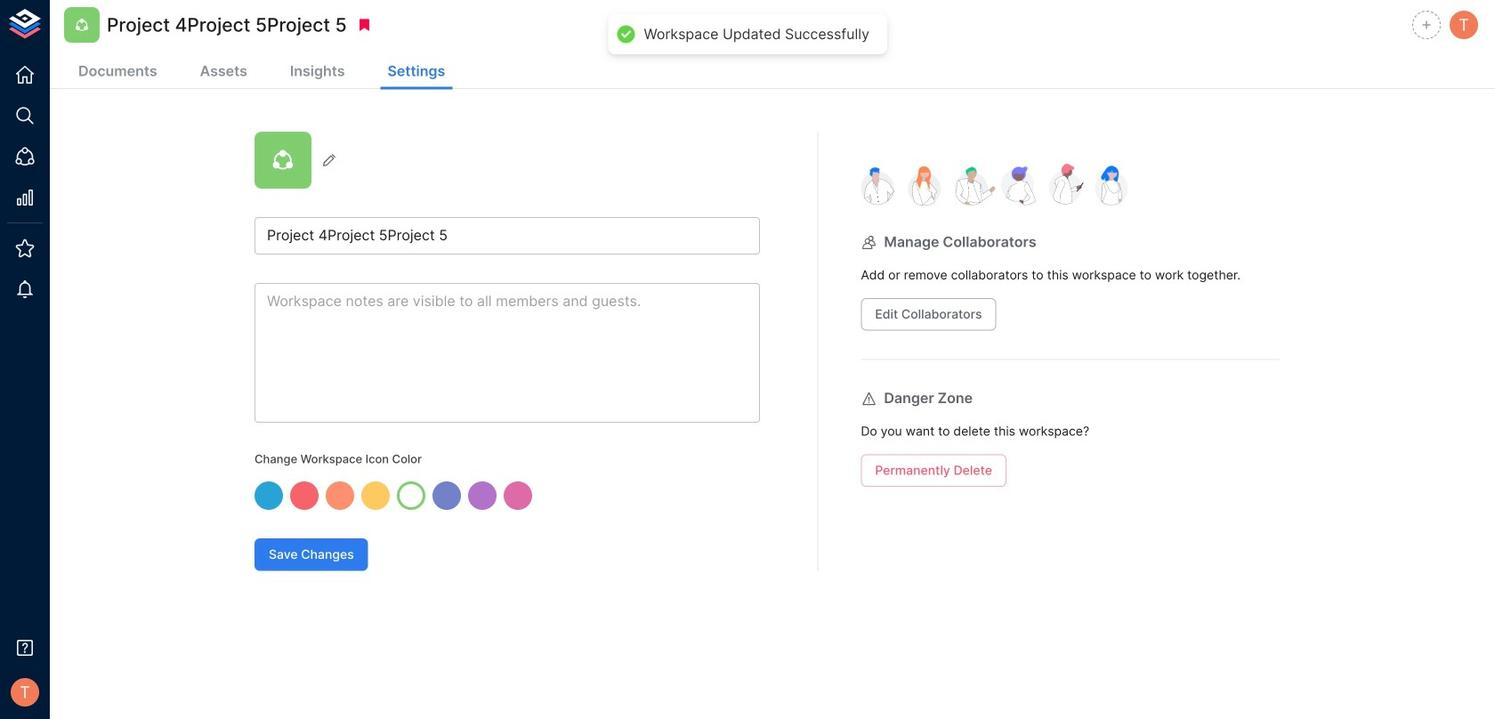 Task type: describe. For each thing, give the bounding box(es) containing it.
Workspace notes are visible to all members and guests. text field
[[255, 283, 760, 423]]



Task type: locate. For each thing, give the bounding box(es) containing it.
remove bookmark image
[[357, 17, 373, 33]]

Workspace Name text field
[[255, 217, 760, 255]]

status
[[644, 25, 870, 43]]



